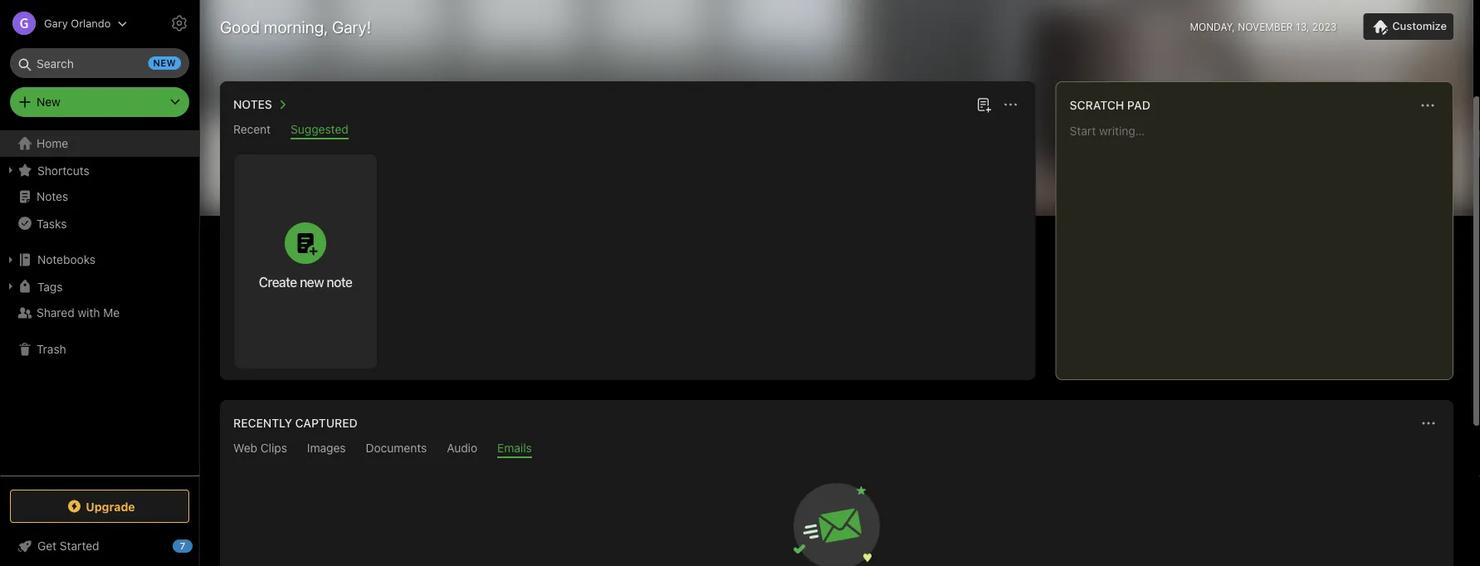 Task type: locate. For each thing, give the bounding box(es) containing it.
notebooks
[[37, 253, 96, 267]]

audio tab
[[447, 441, 478, 458]]

new
[[37, 95, 60, 109]]

good
[[220, 17, 260, 36]]

tab list for notes
[[223, 122, 1033, 140]]

upgrade button
[[10, 490, 189, 523]]

web clips
[[233, 441, 287, 455]]

0 horizontal spatial more actions image
[[1001, 95, 1021, 115]]

new down settings icon
[[153, 58, 176, 69]]

1 horizontal spatial new
[[300, 274, 324, 290]]

note
[[327, 274, 352, 290]]

1 horizontal spatial notes
[[233, 98, 272, 111]]

more actions image inside field
[[1419, 414, 1439, 433]]

notes up tasks
[[37, 190, 68, 203]]

with
[[78, 306, 100, 320]]

gary
[[44, 17, 68, 29]]

0 vertical spatial notes
[[233, 98, 272, 111]]

customize button
[[1364, 13, 1454, 40]]

shared
[[37, 306, 74, 320]]

settings image
[[169, 13, 189, 33]]

1 vertical spatial more actions image
[[1419, 414, 1439, 433]]

1 horizontal spatial more actions image
[[1419, 414, 1439, 433]]

shortcuts button
[[0, 157, 198, 184]]

tasks button
[[0, 210, 198, 237]]

suggested tab panel
[[220, 140, 1036, 380]]

emails tab panel
[[220, 458, 1454, 566]]

Start writing… text field
[[1070, 124, 1452, 366]]

upgrade
[[86, 500, 135, 513]]

notes
[[233, 98, 272, 111], [37, 190, 68, 203]]

1 vertical spatial tab list
[[223, 441, 1451, 458]]

notes inside tree
[[37, 190, 68, 203]]

more actions field for recently captured
[[1417, 412, 1441, 435]]

more actions image
[[1418, 95, 1438, 115]]

0 vertical spatial tab list
[[223, 122, 1033, 140]]

november
[[1238, 21, 1293, 32]]

1 tab list from the top
[[223, 122, 1033, 140]]

documents
[[366, 441, 427, 455]]

scratch
[[1070, 98, 1125, 112]]

0 horizontal spatial new
[[153, 58, 176, 69]]

started
[[60, 539, 99, 553]]

emails
[[497, 441, 532, 455]]

0 vertical spatial more actions image
[[1001, 95, 1021, 115]]

gary!
[[332, 17, 371, 36]]

pad
[[1128, 98, 1151, 112]]

tree containing home
[[0, 130, 199, 475]]

2 tab list from the top
[[223, 441, 1451, 458]]

tab list containing web clips
[[223, 441, 1451, 458]]

notebooks link
[[0, 247, 198, 273]]

1 vertical spatial new
[[300, 274, 324, 290]]

tree
[[0, 130, 199, 475]]

audio
[[447, 441, 478, 455]]

new left note
[[300, 274, 324, 290]]

tab list
[[223, 122, 1033, 140], [223, 441, 1451, 458]]

1 vertical spatial notes
[[37, 190, 68, 203]]

emails tab
[[497, 441, 532, 458]]

monday,
[[1190, 21, 1235, 32]]

customize
[[1393, 20, 1447, 32]]

trash link
[[0, 336, 198, 363]]

Search text field
[[22, 48, 178, 78]]

More actions field
[[999, 93, 1023, 116], [1417, 94, 1440, 117], [1417, 412, 1441, 435]]

notes up recent
[[233, 98, 272, 111]]

tab list containing recent
[[223, 122, 1033, 140]]

me
[[103, 306, 120, 320]]

tab list for recently captured
[[223, 441, 1451, 458]]

good morning, gary!
[[220, 17, 371, 36]]

0 horizontal spatial notes
[[37, 190, 68, 203]]

0 vertical spatial new
[[153, 58, 176, 69]]

recently captured
[[233, 416, 358, 430]]

tags
[[37, 280, 63, 293]]

Help and Learning task checklist field
[[0, 533, 199, 560]]

new
[[153, 58, 176, 69], [300, 274, 324, 290]]

13,
[[1296, 21, 1310, 32]]

more actions image
[[1001, 95, 1021, 115], [1419, 414, 1439, 433]]

7
[[180, 541, 185, 552]]

create
[[259, 274, 297, 290]]



Task type: describe. For each thing, give the bounding box(es) containing it.
notes link
[[0, 184, 198, 210]]

scratch pad
[[1070, 98, 1151, 112]]

tags button
[[0, 273, 198, 300]]

new search field
[[22, 48, 181, 78]]

get started
[[37, 539, 99, 553]]

create new note button
[[234, 154, 377, 369]]

recently captured button
[[230, 414, 358, 433]]

get
[[37, 539, 57, 553]]

create new note
[[259, 274, 352, 290]]

recent
[[233, 122, 271, 136]]

shared with me link
[[0, 300, 198, 326]]

new inside search box
[[153, 58, 176, 69]]

shortcuts
[[37, 163, 90, 177]]

notes button
[[230, 95, 292, 115]]

scratch pad button
[[1067, 95, 1151, 115]]

gary orlando
[[44, 17, 111, 29]]

click to collapse image
[[193, 536, 206, 556]]

new inside button
[[300, 274, 324, 290]]

more actions field for scratch pad
[[1417, 94, 1440, 117]]

documents tab
[[366, 441, 427, 458]]

shared with me
[[37, 306, 120, 320]]

morning,
[[264, 17, 328, 36]]

notes inside button
[[233, 98, 272, 111]]

new button
[[10, 87, 189, 117]]

tasks
[[37, 217, 67, 230]]

images tab
[[307, 441, 346, 458]]

2023
[[1313, 21, 1337, 32]]

suggested
[[291, 122, 349, 136]]

recently
[[233, 416, 292, 430]]

suggested tab
[[291, 122, 349, 140]]

expand tags image
[[4, 280, 17, 293]]

recent tab
[[233, 122, 271, 140]]

expand notebooks image
[[4, 253, 17, 267]]

orlando
[[71, 17, 111, 29]]

captured
[[295, 416, 358, 430]]

home
[[37, 137, 68, 150]]

images
[[307, 441, 346, 455]]

clips
[[261, 441, 287, 455]]

home link
[[0, 130, 199, 157]]

web
[[233, 441, 257, 455]]

Account field
[[0, 7, 127, 40]]

monday, november 13, 2023
[[1190, 21, 1337, 32]]

web clips tab
[[233, 441, 287, 458]]

trash
[[37, 343, 66, 356]]



Task type: vqa. For each thing, say whether or not it's contained in the screenshot.
Edit widget title image
no



